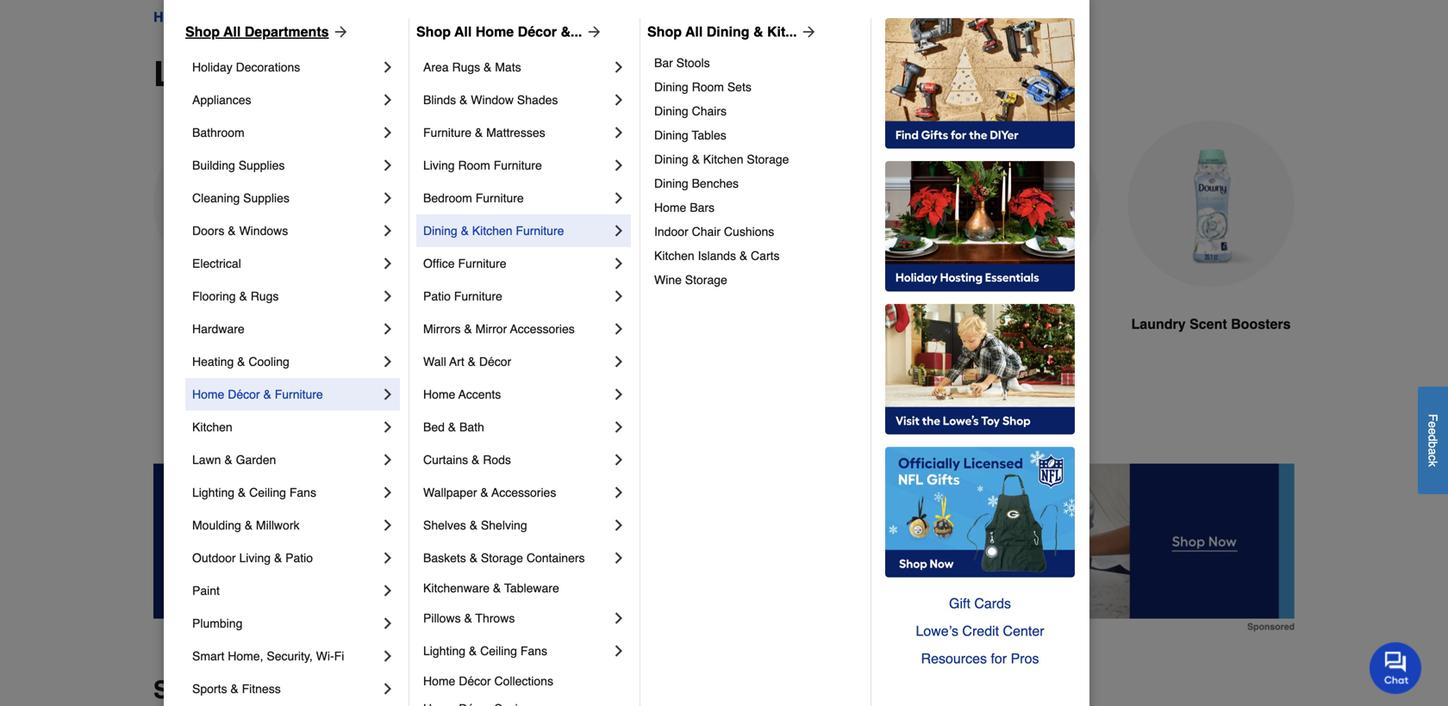 Task type: vqa. For each thing, say whether or not it's contained in the screenshot.
third Add to Cart from right
no



Task type: describe. For each thing, give the bounding box(es) containing it.
chevron right image for patio furniture "link"
[[610, 288, 628, 305]]

supplies up windows
[[243, 191, 290, 205]]

kitchenware & tableware
[[423, 582, 559, 596]]

paint
[[192, 585, 220, 598]]

dining for dining benches
[[654, 177, 689, 191]]

hardware
[[192, 322, 245, 336]]

chevron right image for home décor & furniture
[[379, 386, 397, 403]]

& down pillows & throws on the bottom of page
[[469, 645, 477, 659]]

indoor
[[654, 225, 689, 239]]

chevron right image for "bathroom" link
[[379, 124, 397, 141]]

blinds & window shades link
[[423, 84, 610, 116]]

dining & kitchen storage
[[654, 153, 789, 166]]

dining for dining & kitchen storage
[[654, 153, 689, 166]]

office
[[423, 257, 455, 271]]

orange box of tide washing machine cleaner. image
[[738, 121, 905, 287]]

1 vertical spatial cleaning supplies link
[[192, 182, 379, 215]]

chevron right image for wall art & décor
[[610, 353, 628, 371]]

kitchen up benches
[[703, 153, 744, 166]]

bed & bath
[[423, 421, 484, 434]]

bar
[[654, 56, 673, 70]]

smart home, security, wi-fi link
[[192, 641, 379, 673]]

kitchen down the "bedroom furniture" at top left
[[472, 224, 513, 238]]

bar stools link
[[654, 51, 859, 75]]

arrow right image for shop all departments
[[329, 23, 350, 41]]

doors & windows
[[192, 224, 288, 238]]

chevron right image for kitchen
[[379, 419, 397, 436]]

window
[[471, 93, 514, 107]]

shelves & shelving
[[423, 519, 527, 533]]

lawn
[[192, 453, 221, 467]]

doors
[[192, 224, 224, 238]]

fresheners
[[1002, 316, 1076, 332]]

boosters
[[1231, 316, 1291, 332]]

f e e d b a c k
[[1426, 414, 1440, 467]]

kitchen link
[[192, 411, 379, 444]]

dining for dining & kitchen furniture
[[423, 224, 458, 238]]

chevron right image for home accents
[[610, 386, 628, 403]]

outdoor living & patio
[[192, 552, 313, 566]]

garden
[[236, 453, 276, 467]]

mirrors & mirror accessories
[[423, 322, 575, 336]]

dining & kitchen storage link
[[654, 147, 859, 172]]

décor left the collections
[[459, 675, 491, 689]]

shelves
[[423, 519, 466, 533]]

kitchen islands & carts link
[[654, 244, 859, 268]]

softeners
[[423, 316, 486, 332]]

furniture & mattresses
[[423, 126, 545, 140]]

furniture inside bedroom furniture link
[[476, 191, 524, 205]]

shop all departments link
[[185, 22, 350, 42]]

cushions
[[724, 225, 774, 239]]

dining inside "link"
[[707, 24, 750, 40]]

& up shelves & shelving on the bottom of page
[[481, 486, 489, 500]]

heating & cooling
[[192, 355, 290, 369]]

wine storage
[[654, 273, 727, 287]]

chevron right image for office furniture
[[610, 255, 628, 272]]

hardware link
[[192, 313, 379, 346]]

dining & kitchen furniture link
[[423, 215, 610, 247]]

lowe's
[[916, 624, 959, 640]]

curtains & rods link
[[423, 444, 610, 477]]

1 horizontal spatial patio
[[423, 290, 451, 303]]

& left millwork
[[245, 519, 253, 533]]

& right lawn
[[224, 453, 233, 467]]

shelving
[[481, 519, 527, 533]]

chevron right image for building supplies link
[[379, 157, 397, 174]]

lighting & ceiling fans for lighting & ceiling fans link to the top
[[192, 486, 316, 500]]

chairs
[[692, 104, 727, 118]]

machine
[[824, 316, 880, 332]]

officially licensed n f l gifts. shop now. image
[[885, 447, 1075, 578]]

living inside "link"
[[239, 552, 271, 566]]

washing
[[764, 316, 821, 332]]

supplies inside the laundry supplies link
[[395, 9, 448, 25]]

indoor chair cushions link
[[654, 220, 859, 244]]

home for home décor & furniture
[[192, 388, 224, 402]]

storage inside "link"
[[481, 552, 523, 566]]

all for departments
[[223, 24, 241, 40]]

& up moulding & millwork
[[238, 486, 246, 500]]

chevron right image for mirrors & mirror accessories link
[[610, 321, 628, 338]]

chevron right image for sports & fitness link
[[379, 681, 397, 698]]

&...
[[561, 24, 582, 40]]

furniture inside furniture & mattresses link
[[423, 126, 472, 140]]

moulding
[[192, 519, 241, 533]]

shop all home décor &... link
[[416, 22, 603, 42]]

green container of gain laundry detergent. image
[[153, 121, 321, 287]]

chevron right image for shelves & shelving link
[[610, 517, 628, 535]]

chevron right image for baskets & storage containers
[[610, 550, 628, 567]]

dining & kitchen furniture
[[423, 224, 564, 238]]

dining chairs
[[654, 104, 727, 118]]

chevron right image for appliances link
[[379, 91, 397, 109]]

0 vertical spatial laundry supplies
[[342, 9, 448, 25]]

plumbing
[[192, 617, 243, 631]]

home link
[[153, 7, 192, 28]]

furniture inside office furniture link
[[458, 257, 506, 271]]

tables
[[692, 128, 727, 142]]

chevron right image for living room furniture
[[610, 157, 628, 174]]

bathroom link
[[192, 116, 379, 149]]

supplies inside building supplies link
[[239, 159, 285, 172]]

1 horizontal spatial rugs
[[452, 60, 480, 74]]

outdoor living & patio link
[[192, 542, 379, 575]]

kitchen inside 'link'
[[654, 249, 695, 263]]

baskets & storage containers link
[[423, 542, 610, 575]]

cleaning for the bottom the cleaning supplies link
[[192, 191, 240, 205]]

lowe's credit center
[[916, 624, 1044, 640]]

1 horizontal spatial ceiling
[[480, 645, 517, 659]]

scent
[[1190, 316, 1227, 332]]

& right art
[[468, 355, 476, 369]]

kit...
[[767, 24, 797, 40]]

dining for dining chairs
[[654, 104, 689, 118]]

benches
[[692, 177, 739, 191]]

shop
[[153, 677, 214, 705]]

home for home accents
[[423, 388, 455, 402]]

chevron right image for plumbing
[[379, 616, 397, 633]]

home for home décor collections
[[423, 675, 455, 689]]

furniture & mattresses link
[[423, 116, 610, 149]]

room for living
[[458, 159, 490, 172]]

shelves & shelving link
[[423, 510, 610, 542]]

chevron right image for bedroom furniture link
[[610, 190, 628, 207]]

laundry for white bottle of shout stain remover. image
[[545, 316, 600, 332]]

bedroom furniture link
[[423, 182, 610, 215]]

departments
[[245, 24, 329, 40]]

advertisement region
[[153, 464, 1295, 632]]

fabric for fabric softeners
[[377, 316, 419, 332]]

chevron right image for paint
[[379, 583, 397, 600]]

0 vertical spatial cleaning supplies link
[[207, 7, 326, 28]]

furniture inside 'home décor & furniture' link
[[275, 388, 323, 402]]

dining for dining room sets
[[654, 80, 689, 94]]

resources for pros link
[[885, 646, 1075, 673]]

1 vertical spatial storage
[[685, 273, 727, 287]]

smart
[[192, 650, 224, 664]]

chat invite button image
[[1370, 642, 1422, 695]]

home bars
[[654, 201, 715, 215]]

indoor chair cushions
[[654, 225, 774, 239]]

home for home bars
[[654, 201, 687, 215]]

& left the rods
[[472, 453, 480, 467]]

chevron right image for dining & kitchen furniture link
[[610, 222, 628, 240]]

laundry for bottle of downy laundry scent booster. image
[[1132, 316, 1186, 332]]

& right bed
[[448, 421, 456, 434]]

flooring & rugs
[[192, 290, 279, 303]]

0 vertical spatial lighting & ceiling fans link
[[192, 477, 379, 510]]

laundry scent boosters link
[[1128, 121, 1295, 376]]

chevron right image for flooring & rugs
[[379, 288, 397, 305]]

building supplies
[[192, 159, 285, 172]]

pros
[[1011, 651, 1039, 667]]

sets
[[727, 80, 752, 94]]

wallpaper
[[423, 486, 477, 500]]

& left the cooling
[[237, 355, 245, 369]]

patio furniture link
[[423, 280, 610, 313]]

cleaning supplies for the bottom the cleaning supplies link
[[192, 191, 290, 205]]

2 horizontal spatial storage
[[747, 153, 789, 166]]

& right sports
[[230, 683, 239, 697]]

chevron right image for hardware
[[379, 321, 397, 338]]

& right shelves
[[470, 519, 478, 533]]

1 vertical spatial lighting
[[423, 645, 466, 659]]

0 horizontal spatial fans
[[290, 486, 316, 500]]

by
[[220, 677, 249, 705]]

1 vertical spatial accessories
[[492, 486, 556, 500]]

chevron right image for cleaning supplies
[[379, 190, 397, 207]]

holiday
[[192, 60, 233, 74]]

décor down mirrors & mirror accessories
[[479, 355, 511, 369]]

area
[[423, 60, 449, 74]]

decorations
[[236, 60, 300, 74]]

shop all home décor &...
[[416, 24, 582, 40]]

& left kit...
[[753, 24, 763, 40]]

office furniture
[[423, 257, 506, 271]]

0 horizontal spatial rugs
[[251, 290, 279, 303]]



Task type: locate. For each thing, give the bounding box(es) containing it.
patio up fabric softeners
[[423, 290, 451, 303]]

dining up home bars
[[654, 177, 689, 191]]

dining room sets
[[654, 80, 752, 94]]

shades
[[517, 93, 558, 107]]

bed & bath link
[[423, 411, 610, 444]]

décor
[[518, 24, 557, 40], [479, 355, 511, 369], [228, 388, 260, 402], [459, 675, 491, 689]]

1 vertical spatial rugs
[[251, 290, 279, 303]]

1 shop from the left
[[185, 24, 220, 40]]

arrow right image
[[329, 23, 350, 41], [797, 23, 818, 41]]

laundry down "shop all departments"
[[153, 54, 289, 94]]

décor left the "&..."
[[518, 24, 557, 40]]

1 horizontal spatial lighting
[[423, 645, 466, 659]]

cleaners
[[792, 337, 851, 353]]

washing machine cleaners link
[[738, 121, 905, 397]]

chevron right image
[[379, 59, 397, 76], [610, 59, 628, 76], [379, 91, 397, 109], [610, 91, 628, 109], [379, 124, 397, 141], [610, 124, 628, 141], [379, 157, 397, 174], [610, 190, 628, 207], [610, 222, 628, 240], [379, 255, 397, 272], [610, 288, 628, 305], [610, 321, 628, 338], [379, 452, 397, 469], [610, 452, 628, 469], [379, 485, 397, 502], [610, 485, 628, 502], [379, 517, 397, 535], [610, 517, 628, 535], [379, 550, 397, 567], [610, 610, 628, 628], [610, 643, 628, 660], [379, 648, 397, 666], [379, 681, 397, 698]]

1 fabric from the left
[[377, 316, 419, 332]]

dining for dining tables
[[654, 128, 689, 142]]

0 horizontal spatial lighting & ceiling fans link
[[192, 477, 379, 510]]

flooring & rugs link
[[192, 280, 379, 313]]

visit the lowe's toy shop. image
[[885, 304, 1075, 435]]

heating
[[192, 355, 234, 369]]

credit
[[962, 624, 999, 640]]

0 vertical spatial living
[[423, 159, 455, 172]]

1 vertical spatial fans
[[521, 645, 547, 659]]

0 horizontal spatial patio
[[286, 552, 313, 566]]

& down millwork
[[274, 552, 282, 566]]

heating & cooling link
[[192, 346, 379, 378]]

dining tables
[[654, 128, 727, 142]]

dining inside 'link'
[[654, 104, 689, 118]]

lighting up moulding in the left of the page
[[192, 486, 235, 500]]

accessories down curtains & rods link
[[492, 486, 556, 500]]

1 horizontal spatial living
[[423, 159, 455, 172]]

e up d
[[1426, 422, 1440, 429]]

f
[[1426, 414, 1440, 422]]

furniture up mirror
[[454, 290, 502, 303]]

0 horizontal spatial all
[[223, 24, 241, 40]]

shop inside "link"
[[647, 24, 682, 40]]

0 vertical spatial accessories
[[510, 322, 575, 336]]

& down the cooling
[[263, 388, 271, 402]]

blue spray bottle of febreze fabric freshener. image
[[933, 121, 1100, 288]]

furniture
[[423, 126, 472, 140], [494, 159, 542, 172], [476, 191, 524, 205], [516, 224, 564, 238], [458, 257, 506, 271], [454, 290, 502, 303], [275, 388, 323, 402]]

chevron right image for bed & bath
[[610, 419, 628, 436]]

fans up home décor collections 'link'
[[521, 645, 547, 659]]

living up 'bedroom'
[[423, 159, 455, 172]]

0 vertical spatial cleaning
[[207, 9, 265, 25]]

arrow right image for shop all dining & kit...
[[797, 23, 818, 41]]

flooring
[[192, 290, 236, 303]]

doors & windows link
[[192, 215, 379, 247]]

storage up kitchenware & tableware
[[481, 552, 523, 566]]

wall art & décor link
[[423, 346, 610, 378]]

home décor & furniture
[[192, 388, 323, 402]]

lawn & garden link
[[192, 444, 379, 477]]

blinds
[[423, 93, 456, 107]]

baskets
[[423, 552, 466, 566]]

furniture down bedroom furniture link
[[516, 224, 564, 238]]

0 vertical spatial patio
[[423, 290, 451, 303]]

baskets & storage containers
[[423, 552, 585, 566]]

1 horizontal spatial fans
[[521, 645, 547, 659]]

chevron right image for electrical link
[[379, 255, 397, 272]]

lighting & ceiling fans for the bottommost lighting & ceiling fans link
[[423, 645, 547, 659]]

laundry supplies down "departments"
[[153, 54, 443, 94]]

all inside "link"
[[685, 24, 703, 40]]

wall
[[423, 355, 446, 369]]

chevron right image for blinds & window shades 'link'
[[610, 91, 628, 109]]

shop up area
[[416, 24, 451, 40]]

2 all from the left
[[454, 24, 472, 40]]

kitchenware & tableware link
[[423, 575, 628, 603]]

wi-
[[316, 650, 334, 664]]

accents
[[459, 388, 501, 402]]

ceiling up millwork
[[249, 486, 286, 500]]

containers
[[527, 552, 585, 566]]

& right pillows
[[464, 612, 472, 626]]

shop up holiday
[[185, 24, 220, 40]]

0 horizontal spatial arrow right image
[[329, 23, 350, 41]]

1 vertical spatial cleaning
[[192, 191, 240, 205]]

& right baskets on the left
[[470, 552, 478, 566]]

resources for pros
[[921, 651, 1039, 667]]

1 horizontal spatial all
[[454, 24, 472, 40]]

3 shop from the left
[[647, 24, 682, 40]]

0 horizontal spatial shop
[[185, 24, 220, 40]]

2 fabric from the left
[[957, 316, 998, 332]]

0 vertical spatial cleaning supplies
[[207, 9, 326, 25]]

0 horizontal spatial lighting
[[192, 486, 235, 500]]

dining up dining tables
[[654, 104, 689, 118]]

1 horizontal spatial lighting & ceiling fans link
[[423, 635, 610, 668]]

home inside home bars link
[[654, 201, 687, 215]]

pillows
[[423, 612, 461, 626]]

1 horizontal spatial room
[[692, 80, 724, 94]]

collections
[[494, 675, 553, 689]]

arrow right image inside shop all departments link
[[329, 23, 350, 41]]

cleaning supplies up the decorations
[[207, 9, 326, 25]]

& right doors
[[228, 224, 236, 238]]

2 arrow right image from the left
[[797, 23, 818, 41]]

laundry down flooring
[[176, 316, 230, 332]]

décor down heating & cooling
[[228, 388, 260, 402]]

lighting & ceiling fans down garden
[[192, 486, 316, 500]]

0 vertical spatial fans
[[290, 486, 316, 500]]

3 all from the left
[[685, 24, 703, 40]]

blue bottle of downy fabric softener. image
[[348, 121, 516, 287]]

laundry inside the 'laundry detergent' link
[[176, 316, 230, 332]]

arrow right image up the holiday decorations link
[[329, 23, 350, 41]]

1 horizontal spatial fabric
[[957, 316, 998, 332]]

wine storage link
[[654, 268, 859, 292]]

& right the blinds at the top left
[[460, 93, 468, 107]]

0 horizontal spatial living
[[239, 552, 271, 566]]

storage up dining benches link
[[747, 153, 789, 166]]

wall art & décor
[[423, 355, 511, 369]]

all up holiday decorations
[[223, 24, 241, 40]]

c
[[1426, 455, 1440, 461]]

chevron right image for the holiday decorations link
[[379, 59, 397, 76]]

1 vertical spatial cleaning supplies
[[192, 191, 290, 205]]

room up chairs
[[692, 80, 724, 94]]

home inside 'home décor & furniture' link
[[192, 388, 224, 402]]

chevron right image for heating & cooling
[[379, 353, 397, 371]]

1 horizontal spatial arrow right image
[[797, 23, 818, 41]]

0 vertical spatial rugs
[[452, 60, 480, 74]]

fabric left "fresheners"
[[957, 316, 998, 332]]

area rugs & mats
[[423, 60, 521, 74]]

supplies down "bathroom" link
[[239, 159, 285, 172]]

cleaning supplies link up windows
[[192, 182, 379, 215]]

moulding & millwork
[[192, 519, 300, 533]]

fabric softeners
[[377, 316, 486, 332]]

0 horizontal spatial storage
[[481, 552, 523, 566]]

arrow right image up bar stools link
[[797, 23, 818, 41]]

fabric for fabric fresheners
[[957, 316, 998, 332]]

shop by brand
[[153, 677, 325, 705]]

& left mats
[[484, 60, 492, 74]]

chevron right image for curtains & rods link
[[610, 452, 628, 469]]

shop
[[185, 24, 220, 40], [416, 24, 451, 40], [647, 24, 682, 40]]

building supplies link
[[192, 149, 379, 182]]

brand
[[255, 677, 325, 705]]

paint link
[[192, 575, 379, 608]]

dining up bar stools link
[[707, 24, 750, 40]]

1 vertical spatial lighting & ceiling fans link
[[423, 635, 610, 668]]

home accents
[[423, 388, 501, 402]]

washing machine cleaners
[[764, 316, 880, 353]]

cooling
[[249, 355, 290, 369]]

home inside home décor collections 'link'
[[423, 675, 455, 689]]

dining down dining chairs
[[654, 128, 689, 142]]

fabric softeners link
[[348, 121, 516, 376]]

chevron right image for doors & windows
[[379, 222, 397, 240]]

2 horizontal spatial shop
[[647, 24, 682, 40]]

home for home
[[153, 9, 192, 25]]

laundry supplies up area
[[342, 9, 448, 25]]

cleaning for top the cleaning supplies link
[[207, 9, 265, 25]]

home inside "home accents" link
[[423, 388, 455, 402]]

dining down bar
[[654, 80, 689, 94]]

fans up moulding & millwork link
[[290, 486, 316, 500]]

laundry left stain
[[545, 316, 600, 332]]

0 horizontal spatial lighting & ceiling fans
[[192, 486, 316, 500]]

shop for shop all home décor &...
[[416, 24, 451, 40]]

& up throws
[[493, 582, 501, 596]]

1 arrow right image from the left
[[329, 23, 350, 41]]

chevron right image for smart home, security, wi-fi link in the bottom of the page
[[379, 648, 397, 666]]

2 horizontal spatial all
[[685, 24, 703, 40]]

laundry for the green container of gain laundry detergent. image
[[176, 316, 230, 332]]

kitchen down indoor
[[654, 249, 695, 263]]

laundry left scent
[[1132, 316, 1186, 332]]

curtains & rods
[[423, 453, 511, 467]]

rugs up detergent
[[251, 290, 279, 303]]

all up stools
[[685, 24, 703, 40]]

room for dining
[[692, 80, 724, 94]]

kitchen up lawn
[[192, 421, 233, 434]]

0 vertical spatial ceiling
[[249, 486, 286, 500]]

arrow right image
[[582, 23, 603, 41]]

fabric left mirrors
[[377, 316, 419, 332]]

chevron right image for furniture & mattresses link
[[610, 124, 628, 141]]

laundry inside the laundry supplies link
[[342, 9, 391, 25]]

cleaning up holiday decorations
[[207, 9, 265, 25]]

stain
[[604, 316, 637, 332]]

1 e from the top
[[1426, 422, 1440, 429]]

0 vertical spatial storage
[[747, 153, 789, 166]]

furniture down heating & cooling link
[[275, 388, 323, 402]]

furniture up dining & kitchen furniture
[[476, 191, 524, 205]]

chevron right image for moulding & millwork link
[[379, 517, 397, 535]]

1 vertical spatial laundry supplies
[[153, 54, 443, 94]]

lighting & ceiling fans up home décor collections
[[423, 645, 547, 659]]

1 vertical spatial room
[[458, 159, 490, 172]]

holiday hosting essentials. image
[[885, 161, 1075, 292]]

& left the carts
[[740, 249, 748, 263]]

accessories down patio furniture "link"
[[510, 322, 575, 336]]

dining room sets link
[[654, 75, 859, 99]]

cleaning supplies for top the cleaning supplies link
[[207, 9, 326, 25]]

appliances
[[192, 93, 251, 107]]

resources
[[921, 651, 987, 667]]

0 vertical spatial lighting
[[192, 486, 235, 500]]

1 vertical spatial patio
[[286, 552, 313, 566]]

e
[[1426, 422, 1440, 429], [1426, 429, 1440, 435]]

find gifts for the diyer. image
[[885, 18, 1075, 149]]

1 horizontal spatial shop
[[416, 24, 451, 40]]

lighting & ceiling fans link up the collections
[[423, 635, 610, 668]]

mattresses
[[486, 126, 545, 140]]

1 all from the left
[[223, 24, 241, 40]]

0 vertical spatial lighting & ceiling fans
[[192, 486, 316, 500]]

& up laundry detergent
[[239, 290, 247, 303]]

shop up bar
[[647, 24, 682, 40]]

1 horizontal spatial storage
[[685, 273, 727, 287]]

lowe's credit center link
[[885, 618, 1075, 646]]

0 vertical spatial room
[[692, 80, 724, 94]]

lawn & garden
[[192, 453, 276, 467]]

& left mirror
[[464, 322, 472, 336]]

1 vertical spatial ceiling
[[480, 645, 517, 659]]

removers
[[641, 316, 708, 332]]

plumbing link
[[192, 608, 379, 641]]

rods
[[483, 453, 511, 467]]

laundry supplies
[[342, 9, 448, 25], [153, 54, 443, 94]]

dining benches
[[654, 177, 739, 191]]

lighting & ceiling fans link up millwork
[[192, 477, 379, 510]]

furniture down dining & kitchen furniture
[[458, 257, 506, 271]]

0 horizontal spatial fabric
[[377, 316, 419, 332]]

0 horizontal spatial ceiling
[[249, 486, 286, 500]]

1 vertical spatial lighting & ceiling fans
[[423, 645, 547, 659]]

arrow right image inside shop all dining & kit... "link"
[[797, 23, 818, 41]]

home décor collections
[[423, 675, 553, 689]]

2 vertical spatial storage
[[481, 552, 523, 566]]

white bottle of shout stain remover. image
[[543, 121, 710, 288]]

home décor & furniture link
[[192, 378, 379, 411]]

home inside 'shop all home décor &...' link
[[476, 24, 514, 40]]

furniture inside living room furniture link
[[494, 159, 542, 172]]

chevron right image for lawn & garden link
[[379, 452, 397, 469]]

dining down dining tables
[[654, 153, 689, 166]]

pillows & throws link
[[423, 603, 610, 635]]

office furniture link
[[423, 247, 610, 280]]

1 horizontal spatial lighting & ceiling fans
[[423, 645, 547, 659]]

supplies down the laundry supplies link
[[299, 54, 443, 94]]

2 e from the top
[[1426, 429, 1440, 435]]

furniture inside patio furniture "link"
[[454, 290, 502, 303]]

0 horizontal spatial room
[[458, 159, 490, 172]]

ceiling up home décor collections
[[480, 645, 517, 659]]

e up b
[[1426, 429, 1440, 435]]

& up "office furniture"
[[461, 224, 469, 238]]

supplies up area
[[395, 9, 448, 25]]

storage down kitchen islands & carts
[[685, 273, 727, 287]]

shop all dining & kit... link
[[647, 22, 818, 42]]

chevron right image for area rugs & mats link on the left
[[610, 59, 628, 76]]

shop for shop all dining & kit...
[[647, 24, 682, 40]]

chevron right image for wallpaper & accessories link
[[610, 485, 628, 502]]

cleaning supplies up doors & windows
[[192, 191, 290, 205]]

dining up the office
[[423, 224, 458, 238]]

detergent
[[234, 316, 298, 332]]

furniture inside dining & kitchen furniture link
[[516, 224, 564, 238]]

laundry right "departments"
[[342, 9, 391, 25]]

laundry inside laundry stain removers link
[[545, 316, 600, 332]]

cleaning down 'building'
[[192, 191, 240, 205]]

laundry inside the laundry scent boosters link
[[1132, 316, 1186, 332]]

lighting
[[192, 486, 235, 500], [423, 645, 466, 659]]

sports
[[192, 683, 227, 697]]

lighting down pillows
[[423, 645, 466, 659]]

all up 'area rugs & mats'
[[454, 24, 472, 40]]

patio furniture
[[423, 290, 502, 303]]

& up dining benches
[[692, 153, 700, 166]]

supplies up the holiday decorations link
[[269, 9, 326, 25]]

chevron right image
[[610, 157, 628, 174], [379, 190, 397, 207], [379, 222, 397, 240], [610, 255, 628, 272], [379, 288, 397, 305], [379, 321, 397, 338], [379, 353, 397, 371], [610, 353, 628, 371], [379, 386, 397, 403], [610, 386, 628, 403], [379, 419, 397, 436], [610, 419, 628, 436], [610, 550, 628, 567], [379, 583, 397, 600], [379, 616, 397, 633]]

chevron right image for pillows & throws link
[[610, 610, 628, 628]]

curtains
[[423, 453, 468, 467]]

chevron right image for outdoor living & patio "link"
[[379, 550, 397, 567]]

furniture down furniture & mattresses link
[[494, 159, 542, 172]]

sports & fitness link
[[192, 673, 379, 706]]

bottle of downy laundry scent booster. image
[[1128, 121, 1295, 287]]

1 vertical spatial living
[[239, 552, 271, 566]]

home accents link
[[423, 378, 610, 411]]

all for home
[[454, 24, 472, 40]]

cleaning supplies link up the decorations
[[207, 7, 326, 28]]

bars
[[690, 201, 715, 215]]

all for dining
[[685, 24, 703, 40]]

dining benches link
[[654, 172, 859, 196]]

patio down moulding & millwork link
[[286, 552, 313, 566]]

electrical
[[192, 257, 241, 271]]

storage
[[747, 153, 789, 166], [685, 273, 727, 287], [481, 552, 523, 566]]

2 shop from the left
[[416, 24, 451, 40]]

mirrors & mirror accessories link
[[423, 313, 610, 346]]

living down moulding & millwork
[[239, 552, 271, 566]]

shop for shop all departments
[[185, 24, 220, 40]]

furniture down the blinds at the top left
[[423, 126, 472, 140]]

& up living room furniture
[[475, 126, 483, 140]]

home,
[[228, 650, 263, 664]]

kitchenware
[[423, 582, 490, 596]]

room up the "bedroom furniture" at top left
[[458, 159, 490, 172]]



